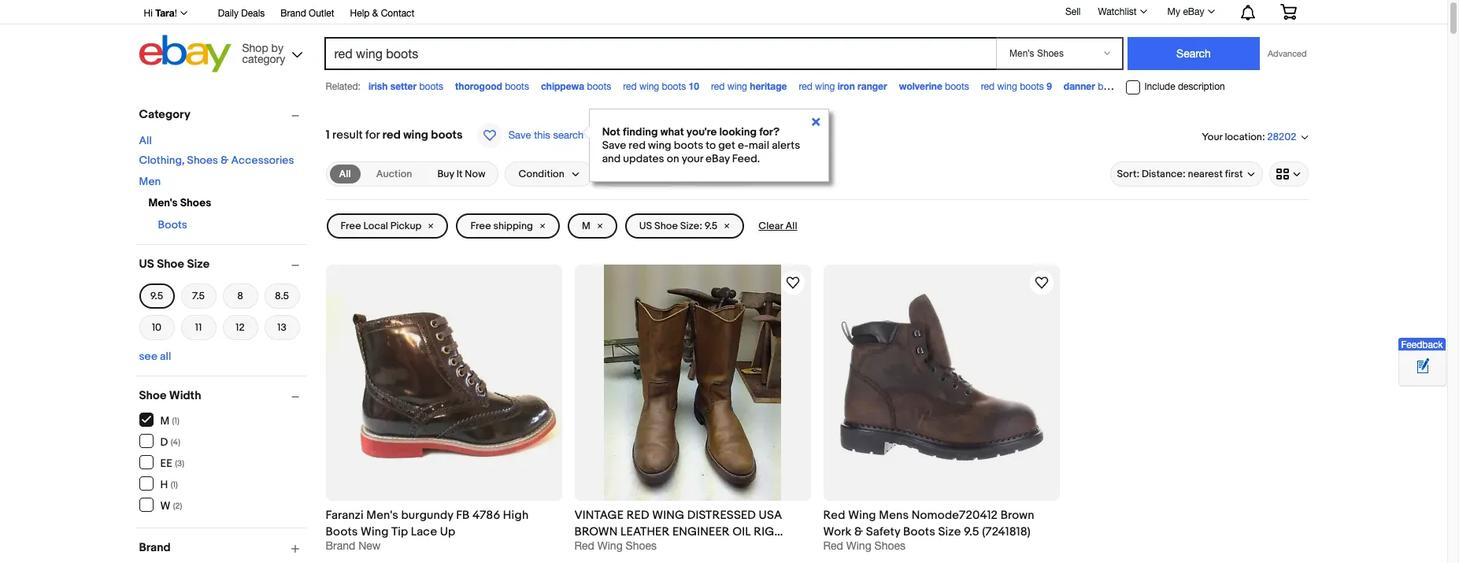 Task type: describe. For each thing, give the bounding box(es) containing it.
my ebay
[[1167, 6, 1204, 17]]

condition button
[[505, 161, 594, 187]]

red for red wing boots 10
[[623, 81, 637, 92]]

vintage
[[574, 508, 624, 523]]

mens
[[879, 508, 909, 523]]

wing right for
[[403, 128, 428, 143]]

danner boots
[[1064, 80, 1122, 92]]

shop by category button
[[235, 35, 306, 69]]

shoes up boots link
[[180, 196, 211, 209]]

auction
[[376, 168, 412, 180]]

shop
[[242, 41, 268, 54]]

irish setter boots
[[368, 80, 443, 92]]

rig
[[754, 524, 774, 539]]

vintage red wing distressed usa brown leather engineer oil rig boots 9.5 b image
[[604, 265, 781, 501]]

iron
[[838, 80, 855, 92]]

faranzi men's  burgundy fb 4786  high boots wing tip lace up heading
[[326, 508, 529, 539]]

by
[[271, 41, 283, 54]]

0 vertical spatial 10
[[689, 80, 699, 92]]

faranzi men's  burgundy fb 4786  high boots wing tip lace up brand new
[[326, 508, 529, 552]]

size inside red wing mens nomode720412 brown work & safety boots size 9.5 (7241818) red wing shoes
[[938, 524, 961, 539]]

(7241818)
[[982, 524, 1031, 539]]

1 vertical spatial all
[[339, 168, 351, 180]]

wing for red wing iron ranger
[[815, 81, 835, 92]]

high
[[503, 508, 529, 523]]

brand outlet
[[281, 8, 334, 19]]

red wing boots 10
[[623, 80, 699, 92]]

feedback
[[1401, 339, 1443, 350]]

save this search button
[[472, 122, 588, 149]]

wing for red wing heritage
[[727, 81, 747, 92]]

wing inside not finding what you're looking for? save red wing boots to get e-mail alerts and updates on your ebay feed.
[[648, 139, 671, 152]]

my
[[1167, 6, 1180, 17]]

engineer
[[672, 524, 730, 539]]

11
[[195, 321, 202, 334]]

& inside red wing mens nomode720412 brown work & safety boots size 9.5 (7241818) red wing shoes
[[854, 524, 863, 539]]

new
[[358, 539, 381, 552]]

outlet
[[309, 8, 334, 19]]

daily deals
[[218, 8, 265, 19]]

search
[[553, 129, 584, 141]]

us shoe size
[[139, 257, 210, 272]]

clothing,
[[139, 154, 185, 167]]

(2)
[[173, 500, 182, 511]]

description
[[1178, 81, 1225, 92]]

hi
[[144, 8, 153, 19]]

category
[[242, 52, 285, 65]]

boots inside red wing mens nomode720412 brown work & safety boots size 9.5 (7241818) red wing shoes
[[903, 524, 935, 539]]

boots inside the red wing boots 10
[[662, 81, 686, 92]]

help & contact link
[[350, 6, 414, 23]]

men link
[[139, 175, 161, 188]]

condition
[[518, 168, 564, 180]]

wing for red wing boots
[[1150, 81, 1170, 92]]

looking
[[719, 125, 757, 139]]

0 vertical spatial men's
[[148, 196, 178, 209]]

All selected text field
[[339, 167, 351, 181]]

wing inside faranzi men's  burgundy fb 4786  high boots wing tip lace up brand new
[[361, 524, 389, 539]]

daily deals link
[[218, 6, 265, 23]]

d (4)
[[160, 435, 180, 448]]

setter
[[390, 80, 417, 92]]

irish
[[368, 80, 388, 92]]

save inside not finding what you're looking for? save red wing boots to get e-mail alerts and updates on your ebay feed.
[[602, 139, 626, 152]]

alerts
[[772, 139, 800, 152]]

red for red wing heritage
[[711, 81, 725, 92]]

(3)
[[175, 458, 184, 468]]

clothing, shoes & accessories men
[[139, 154, 294, 188]]

ee
[[160, 456, 172, 470]]

fb
[[456, 508, 470, 523]]

help & contact
[[350, 8, 414, 19]]

distressed
[[687, 508, 756, 523]]

12 link
[[222, 313, 258, 342]]

watchlist link
[[1089, 2, 1154, 21]]

9.5 up '10' link
[[150, 290, 163, 302]]

free local pickup link
[[326, 213, 448, 239]]

w
[[160, 499, 170, 512]]

red for red wing boots 9
[[981, 81, 995, 92]]

watch vintage red wing distressed usa brown leather engineer oil rig boots 9.5 b image
[[783, 273, 802, 292]]

boots inside faranzi men's  burgundy fb 4786  high boots wing tip lace up brand new
[[326, 524, 358, 539]]

this
[[534, 129, 550, 141]]

red for shoes
[[574, 539, 594, 552]]

(1) for h
[[171, 479, 178, 489]]

wolverine
[[899, 80, 942, 92]]

men
[[139, 175, 161, 188]]

h
[[160, 478, 168, 491]]

include description
[[1145, 81, 1225, 92]]

free shipping
[[470, 220, 533, 232]]

listing options selector. gallery view selected. image
[[1276, 168, 1301, 180]]

finding
[[623, 125, 658, 139]]

buy it now
[[437, 168, 485, 180]]

clear all link
[[752, 213, 804, 239]]

it
[[456, 168, 463, 180]]

Search for anything text field
[[326, 39, 993, 69]]

0 horizontal spatial 10
[[152, 321, 162, 334]]

danner
[[1064, 80, 1095, 92]]

faranzi men's  burgundy fb 4786  high boots wing tip lace up link
[[326, 507, 562, 539]]

red left safety at right
[[823, 539, 843, 552]]

sell
[[1065, 6, 1081, 17]]

account navigation
[[135, 0, 1308, 24]]

red wing heritage
[[711, 80, 787, 92]]

brand inside faranzi men's  burgundy fb 4786  high boots wing tip lace up brand new
[[326, 539, 355, 552]]

include
[[1145, 81, 1175, 92]]

faranzi men's  burgundy fb 4786  high boots wing tip lace up image
[[326, 294, 562, 471]]

deals
[[241, 8, 265, 19]]

buy it now link
[[428, 165, 495, 183]]

vintage red wing distressed usa brown leather engineer oil rig boots 9.5 b
[[574, 508, 782, 556]]

12
[[236, 321, 245, 334]]

brown
[[1001, 508, 1034, 523]]

red inside not finding what you're looking for? save red wing boots to get e-mail alerts and updates on your ebay feed.
[[629, 139, 646, 152]]

auction link
[[367, 165, 422, 183]]

free local pickup
[[341, 220, 422, 232]]

clear
[[759, 220, 783, 232]]

red
[[627, 508, 649, 523]]

faranzi
[[326, 508, 364, 523]]

main content containing 1
[[319, 100, 1315, 563]]

thorogood
[[455, 80, 502, 92]]

boots inside not finding what you're looking for? save red wing boots to get e-mail alerts and updates on your ebay feed.
[[674, 139, 703, 152]]

free for free local pickup
[[341, 220, 361, 232]]

vintage red wing distressed usa brown leather engineer oil rig boots 9.5 b heading
[[574, 508, 783, 556]]



Task type: locate. For each thing, give the bounding box(es) containing it.
1 horizontal spatial 10
[[689, 80, 699, 92]]

m for m
[[582, 220, 590, 232]]

0 vertical spatial all
[[139, 134, 152, 147]]

8
[[237, 290, 243, 302]]

shop by category banner
[[135, 0, 1308, 76]]

brand inside account "navigation"
[[281, 8, 306, 19]]

9.5 link
[[139, 282, 174, 310]]

heritage
[[750, 80, 787, 92]]

red right and
[[629, 139, 646, 152]]

result
[[332, 128, 363, 143]]

daily
[[218, 8, 239, 19]]

9.5 right size:
[[705, 220, 718, 232]]

ebay right your
[[706, 152, 730, 165]]

0 vertical spatial m
[[582, 220, 590, 232]]

red wing mens nomode720412 brown work & safety boots size 9.5 (7241818) image
[[823, 281, 1060, 484]]

red inside red wing boots 9
[[981, 81, 995, 92]]

us left size:
[[639, 220, 652, 232]]

brand for brand outlet
[[281, 8, 306, 19]]

:
[[1262, 130, 1265, 143]]

boots down 'men's shoes'
[[158, 218, 187, 232]]

work
[[823, 524, 852, 539]]

4786
[[472, 508, 500, 523]]

red right wolverine boots
[[981, 81, 995, 92]]

&
[[372, 8, 378, 19], [221, 154, 229, 167], [854, 524, 863, 539]]

red inside red wing iron ranger
[[799, 81, 812, 92]]

1 vertical spatial men's
[[366, 508, 398, 523]]

shoe for size
[[157, 257, 184, 272]]

red right danner boots
[[1134, 81, 1148, 92]]

1 free from the left
[[341, 220, 361, 232]]

0 horizontal spatial boots
[[158, 218, 187, 232]]

wing left your
[[648, 139, 671, 152]]

nearest
[[1188, 168, 1223, 180]]

ranger
[[858, 80, 887, 92]]

1 horizontal spatial brand
[[281, 8, 306, 19]]

& left accessories
[[221, 154, 229, 167]]

2 free from the left
[[470, 220, 491, 232]]

sort: distance: nearest first
[[1117, 168, 1243, 180]]

e-
[[738, 139, 749, 152]]

red inside red wing heritage
[[711, 81, 725, 92]]

save inside button
[[508, 129, 531, 141]]

1 vertical spatial ebay
[[706, 152, 730, 165]]

sort:
[[1117, 168, 1140, 180]]

0 vertical spatial ebay
[[1183, 6, 1204, 17]]

red wing shoes
[[574, 539, 657, 552]]

0 horizontal spatial brand
[[139, 540, 171, 555]]

tara
[[155, 7, 175, 19]]

red right heritage
[[799, 81, 812, 92]]

shoes right the clothing,
[[187, 154, 218, 167]]

9.5
[[705, 220, 718, 232], [150, 290, 163, 302], [964, 524, 979, 539], [617, 541, 632, 556]]

wing
[[639, 81, 659, 92], [727, 81, 747, 92], [815, 81, 835, 92], [997, 81, 1017, 92], [1150, 81, 1170, 92], [403, 128, 428, 143], [648, 139, 671, 152]]

2 vertical spatial all
[[785, 220, 797, 232]]

mail
[[749, 139, 769, 152]]

free inside "free shipping" "link"
[[470, 220, 491, 232]]

m inside m link
[[582, 220, 590, 232]]

1 horizontal spatial size
[[938, 524, 961, 539]]

shoes inside clothing, shoes & accessories men
[[187, 154, 218, 167]]

1 vertical spatial m
[[160, 414, 169, 427]]

1 horizontal spatial save
[[602, 139, 626, 152]]

& right help
[[372, 8, 378, 19]]

(1) for m
[[172, 415, 179, 426]]

0 vertical spatial us
[[639, 220, 652, 232]]

wing left "9"
[[997, 81, 1017, 92]]

2 horizontal spatial all
[[785, 220, 797, 232]]

brand left new
[[326, 539, 355, 552]]

1 vertical spatial (1)
[[171, 479, 178, 489]]

& inside clothing, shoes & accessories men
[[221, 154, 229, 167]]

0 horizontal spatial &
[[221, 154, 229, 167]]

(1)
[[172, 415, 179, 426], [171, 479, 178, 489]]

boots link
[[158, 218, 187, 232]]

to
[[706, 139, 716, 152]]

ebay inside not finding what you're looking for? save red wing boots to get e-mail alerts and updates on your ebay feed.
[[706, 152, 730, 165]]

men's inside faranzi men's  burgundy fb 4786  high boots wing tip lace up brand new
[[366, 508, 398, 523]]

& right work
[[854, 524, 863, 539]]

all up the clothing,
[[139, 134, 152, 147]]

wing left the iron
[[815, 81, 835, 92]]

boots
[[419, 81, 443, 92], [505, 81, 529, 92], [587, 81, 611, 92], [662, 81, 686, 92], [945, 81, 969, 92], [1020, 81, 1044, 92], [1098, 81, 1122, 92], [1173, 81, 1197, 92], [431, 128, 463, 143], [674, 139, 703, 152]]

10 link
[[139, 313, 174, 342]]

boots inside wolverine boots
[[945, 81, 969, 92]]

local
[[363, 220, 388, 232]]

watchlist
[[1098, 6, 1137, 17]]

related:
[[326, 81, 361, 92]]

2 vertical spatial shoe
[[139, 388, 166, 403]]

safety
[[866, 524, 900, 539]]

save right search
[[602, 139, 626, 152]]

buy
[[437, 168, 454, 180]]

wing inside red wing heritage
[[727, 81, 747, 92]]

save
[[508, 129, 531, 141], [602, 139, 626, 152]]

wing down search for anything text field
[[639, 81, 659, 92]]

boots inside red wing boots 9
[[1020, 81, 1044, 92]]

my ebay link
[[1159, 2, 1222, 21]]

shoe up 9.5 link
[[157, 257, 184, 272]]

free left shipping
[[470, 220, 491, 232]]

0 vertical spatial size
[[187, 257, 210, 272]]

ebay right the my
[[1183, 6, 1204, 17]]

all
[[139, 134, 152, 147], [339, 168, 351, 180], [785, 220, 797, 232]]

(1) up (4)
[[172, 415, 179, 426]]

tip
[[391, 524, 408, 539]]

all link
[[139, 134, 152, 147], [330, 165, 360, 183]]

1 horizontal spatial m
[[582, 220, 590, 232]]

red wing boots
[[1134, 81, 1200, 92]]

2 vertical spatial &
[[854, 524, 863, 539]]

boots inside the "thorogood boots"
[[505, 81, 529, 92]]

ebay inside my ebay link
[[1183, 6, 1204, 17]]

all inside 'link'
[[785, 220, 797, 232]]

size up 7.5 link
[[187, 257, 210, 272]]

on
[[667, 152, 679, 165]]

brand for brand
[[139, 540, 171, 555]]

0 vertical spatial (1)
[[172, 415, 179, 426]]

brand down w
[[139, 540, 171, 555]]

contact
[[381, 8, 414, 19]]

w (2)
[[160, 499, 182, 512]]

m up d
[[160, 414, 169, 427]]

9.5 down nomode720412
[[964, 524, 979, 539]]

!
[[175, 8, 177, 19]]

m
[[582, 220, 590, 232], [160, 414, 169, 427]]

shoes
[[187, 154, 218, 167], [180, 196, 211, 209], [626, 539, 657, 552], [875, 539, 906, 552]]

red down "vintage"
[[574, 539, 594, 552]]

boots inside irish setter boots
[[419, 81, 443, 92]]

wing
[[848, 508, 876, 523], [361, 524, 389, 539], [598, 539, 623, 552], [846, 539, 871, 552]]

7.5 link
[[181, 282, 216, 310]]

all
[[160, 350, 171, 363]]

2 horizontal spatial brand
[[326, 539, 355, 552]]

men's
[[148, 196, 178, 209], [366, 508, 398, 523]]

chippewa
[[541, 80, 584, 92]]

shoes inside red wing mens nomode720412 brown work & safety boots size 9.5 (7241818) red wing shoes
[[875, 539, 906, 552]]

1 vertical spatial &
[[221, 154, 229, 167]]

and
[[602, 152, 621, 165]]

wing
[[652, 508, 684, 523]]

red wing iron ranger
[[799, 80, 887, 92]]

m for m (1)
[[160, 414, 169, 427]]

1 horizontal spatial free
[[470, 220, 491, 232]]

red wing boots 9
[[981, 80, 1052, 92]]

size:
[[680, 220, 702, 232]]

wing inside red wing boots 9
[[997, 81, 1017, 92]]

m link
[[568, 213, 617, 239]]

m down condition dropdown button
[[582, 220, 590, 232]]

free left the local
[[341, 220, 361, 232]]

tooltip inside main content
[[584, 109, 829, 182]]

free for free shipping
[[470, 220, 491, 232]]

1 horizontal spatial all
[[339, 168, 351, 180]]

1 vertical spatial us
[[139, 257, 154, 272]]

0 horizontal spatial m
[[160, 414, 169, 427]]

1
[[326, 128, 330, 143]]

2 horizontal spatial &
[[854, 524, 863, 539]]

feed.
[[732, 152, 760, 165]]

none submit inside shop by category banner
[[1128, 37, 1260, 70]]

tooltip
[[584, 109, 829, 182]]

& inside account "navigation"
[[372, 8, 378, 19]]

red for mens
[[823, 508, 846, 523]]

1 horizontal spatial boots
[[326, 524, 358, 539]]

boots inside danner boots
[[1098, 81, 1122, 92]]

watch red wing mens nomode720412 brown work & safety boots size 9.5 (7241818) image
[[1032, 273, 1051, 292]]

free inside free local pickup 'link'
[[341, 220, 361, 232]]

h (1)
[[160, 478, 178, 491]]

boots
[[574, 541, 614, 556]]

(1) inside 'm (1)'
[[172, 415, 179, 426]]

8.5
[[275, 290, 289, 302]]

red wing mens nomode720412 brown work & safety boots size 9.5 (7241818) red wing shoes
[[823, 508, 1034, 552]]

boots
[[158, 218, 187, 232], [326, 524, 358, 539], [903, 524, 935, 539]]

shoe up 'm (1)'
[[139, 388, 166, 403]]

clothing, shoes & accessories link
[[139, 154, 294, 167]]

men's shoes
[[148, 196, 211, 209]]

your
[[682, 152, 703, 165]]

tooltip containing not finding what you're looking for?
[[584, 109, 829, 182]]

0 horizontal spatial all
[[139, 134, 152, 147]]

1 horizontal spatial all link
[[330, 165, 360, 183]]

wing inside the red wing boots 10
[[639, 81, 659, 92]]

wing for red wing boots 10
[[639, 81, 659, 92]]

1 vertical spatial size
[[938, 524, 961, 539]]

0 horizontal spatial save
[[508, 129, 531, 141]]

red for red wing boots
[[1134, 81, 1148, 92]]

red for red wing iron ranger
[[799, 81, 812, 92]]

shoe width button
[[139, 388, 306, 403]]

(1) inside h (1)
[[171, 479, 178, 489]]

men's up tip
[[366, 508, 398, 523]]

shoe for size:
[[654, 220, 678, 232]]

free
[[341, 220, 361, 232], [470, 220, 491, 232]]

0 horizontal spatial size
[[187, 257, 210, 272]]

1 horizontal spatial ebay
[[1183, 6, 1204, 17]]

shoe left size:
[[654, 220, 678, 232]]

10 up you're
[[689, 80, 699, 92]]

your
[[1202, 130, 1223, 143]]

boots down mens
[[903, 524, 935, 539]]

us for us shoe size: 9.5
[[639, 220, 652, 232]]

us inside main content
[[639, 220, 652, 232]]

2 horizontal spatial boots
[[903, 524, 935, 539]]

(1) right h
[[171, 479, 178, 489]]

9.5 left the b
[[617, 541, 632, 556]]

distance:
[[1142, 168, 1186, 180]]

all link down result
[[330, 165, 360, 183]]

0 horizontal spatial us
[[139, 257, 154, 272]]

all right clear on the right top of page
[[785, 220, 797, 232]]

1 vertical spatial shoe
[[157, 257, 184, 272]]

us
[[639, 220, 652, 232], [139, 257, 154, 272]]

wing inside red wing iron ranger
[[815, 81, 835, 92]]

advanced
[[1268, 49, 1307, 58]]

0 vertical spatial all link
[[139, 134, 152, 147]]

0 horizontal spatial all link
[[139, 134, 152, 147]]

your shopping cart image
[[1279, 4, 1297, 20]]

0 horizontal spatial free
[[341, 220, 361, 232]]

accessories
[[231, 154, 294, 167]]

0 vertical spatial shoe
[[654, 220, 678, 232]]

size down nomode720412
[[938, 524, 961, 539]]

us up 9.5 link
[[139, 257, 154, 272]]

usa
[[759, 508, 782, 523]]

wing for red wing boots 9
[[997, 81, 1017, 92]]

main content
[[319, 100, 1315, 563]]

1 horizontal spatial &
[[372, 8, 378, 19]]

burgundy
[[401, 508, 453, 523]]

all link up the clothing,
[[139, 134, 152, 147]]

0 horizontal spatial ebay
[[706, 152, 730, 165]]

help
[[350, 8, 370, 19]]

shop by category
[[242, 41, 285, 65]]

shoes down red
[[626, 539, 657, 552]]

9.5 inside red wing mens nomode720412 brown work & safety boots size 9.5 (7241818) red wing shoes
[[964, 524, 979, 539]]

red wing mens nomode720412 brown work & safety boots size 9.5 (7241818) heading
[[823, 508, 1034, 539]]

red down search for anything text field
[[623, 81, 637, 92]]

9.5 inside vintage red wing distressed usa brown leather engineer oil rig boots 9.5 b
[[617, 541, 632, 556]]

all down result
[[339, 168, 351, 180]]

red up you're
[[711, 81, 725, 92]]

1 vertical spatial all link
[[330, 165, 360, 183]]

boots inside chippewa boots
[[587, 81, 611, 92]]

None submit
[[1128, 37, 1260, 70]]

wing left heritage
[[727, 81, 747, 92]]

brand left outlet
[[281, 8, 306, 19]]

1 horizontal spatial men's
[[366, 508, 398, 523]]

b
[[635, 541, 642, 556]]

shoes down mens
[[875, 539, 906, 552]]

10 up see all button
[[152, 321, 162, 334]]

us for us shoe size
[[139, 257, 154, 272]]

0 horizontal spatial men's
[[148, 196, 178, 209]]

wing left description
[[1150, 81, 1170, 92]]

0 vertical spatial &
[[372, 8, 378, 19]]

1 horizontal spatial us
[[639, 220, 652, 232]]

see
[[139, 350, 157, 363]]

brown
[[574, 524, 618, 539]]

size
[[187, 257, 210, 272], [938, 524, 961, 539]]

save this search
[[508, 129, 584, 141]]

red up work
[[823, 508, 846, 523]]

boots down faranzi
[[326, 524, 358, 539]]

now
[[465, 168, 485, 180]]

free shipping link
[[456, 213, 560, 239]]

get
[[718, 139, 735, 152]]

red inside the red wing boots 10
[[623, 81, 637, 92]]

red right for
[[382, 128, 401, 143]]

men's up boots link
[[148, 196, 178, 209]]

1 vertical spatial 10
[[152, 321, 162, 334]]

save left this
[[508, 129, 531, 141]]



Task type: vqa. For each thing, say whether or not it's contained in the screenshot.
'Start a listing'
no



